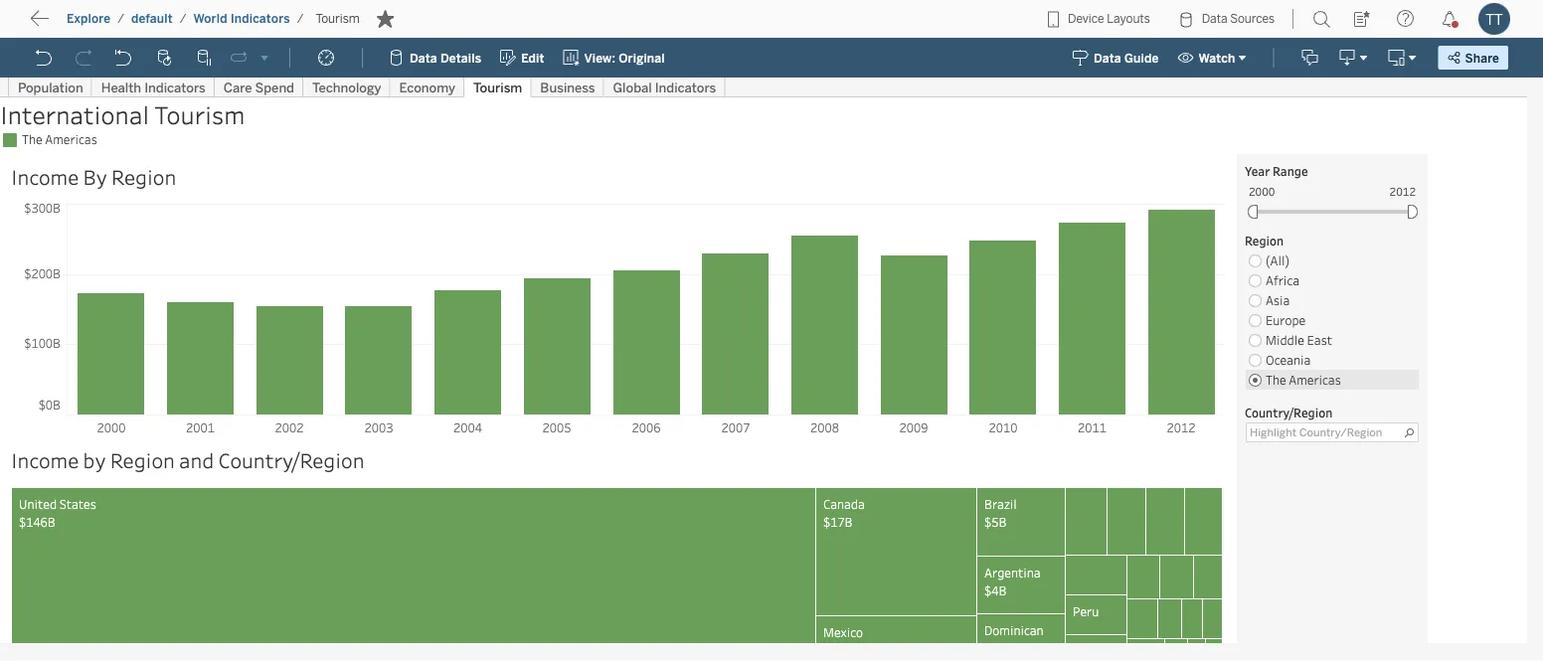 Task type: describe. For each thing, give the bounding box(es) containing it.
explore / default / world indicators /
[[67, 11, 304, 26]]

skip to content
[[52, 15, 171, 34]]

default
[[131, 11, 173, 26]]

tourism element
[[310, 11, 366, 26]]

skip to content link
[[48, 11, 203, 38]]

1 / from the left
[[118, 11, 124, 26]]

content
[[109, 15, 171, 34]]

world
[[193, 11, 228, 26]]

to
[[89, 15, 105, 34]]

3 / from the left
[[297, 11, 304, 26]]



Task type: vqa. For each thing, say whether or not it's contained in the screenshot.
Buy Now
no



Task type: locate. For each thing, give the bounding box(es) containing it.
default link
[[130, 10, 174, 27]]

world indicators link
[[192, 10, 291, 27]]

/ left tourism in the left of the page
[[297, 11, 304, 26]]

2 / from the left
[[180, 11, 187, 26]]

/ right to
[[118, 11, 124, 26]]

/
[[118, 11, 124, 26], [180, 11, 187, 26], [297, 11, 304, 26]]

1 horizontal spatial /
[[180, 11, 187, 26]]

explore
[[67, 11, 111, 26]]

/ left world
[[180, 11, 187, 26]]

tourism
[[316, 11, 360, 26]]

skip
[[52, 15, 85, 34]]

0 horizontal spatial /
[[118, 11, 124, 26]]

explore link
[[66, 10, 112, 27]]

indicators
[[231, 11, 290, 26]]

2 horizontal spatial /
[[297, 11, 304, 26]]



